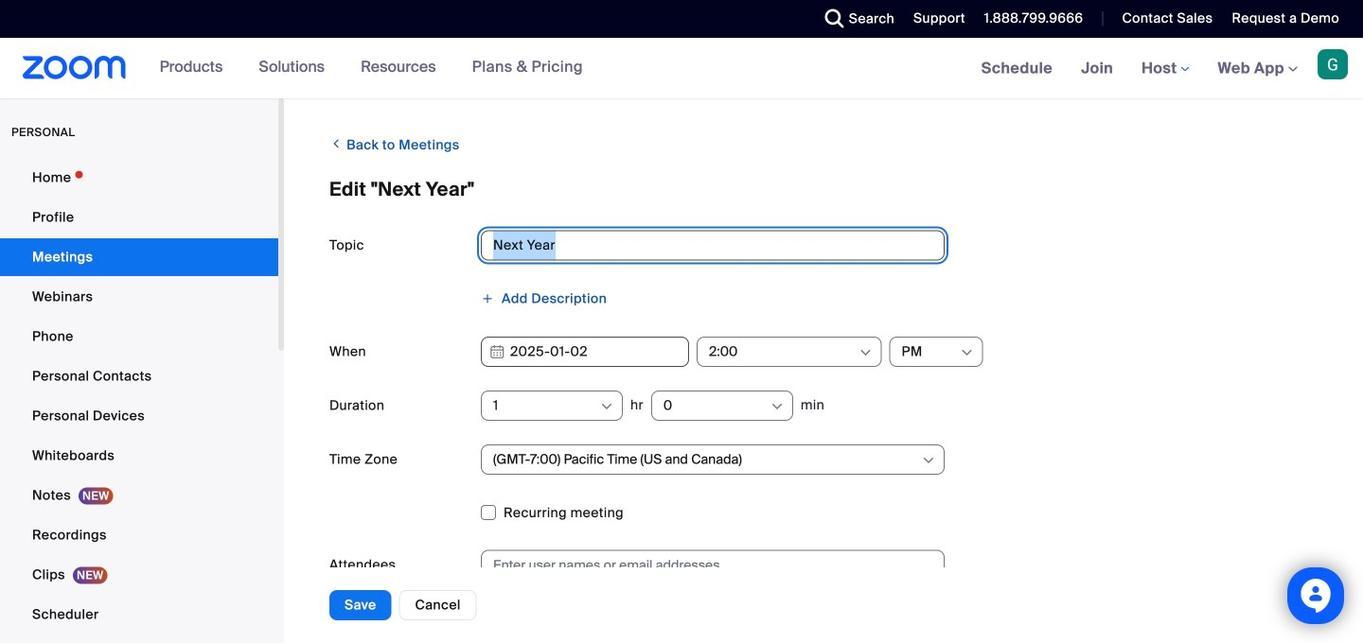 Task type: vqa. For each thing, say whether or not it's contained in the screenshot.
PERSONAL MENU menu
yes



Task type: locate. For each thing, give the bounding box(es) containing it.
Persistent Chat, enter email address,Enter user names or email addresses text field
[[493, 551, 915, 580]]

product information navigation
[[145, 38, 597, 98]]

zoom logo image
[[23, 56, 126, 80]]

show options image
[[858, 346, 873, 361]]

show options image
[[599, 399, 614, 415], [770, 399, 785, 415]]

banner
[[0, 38, 1363, 100]]

profile picture image
[[1318, 49, 1348, 80]]

left image
[[329, 134, 343, 153]]

show options image down choose date text box
[[599, 399, 614, 415]]

meetings navigation
[[967, 38, 1363, 100]]

personal menu menu
[[0, 159, 278, 644]]

0 horizontal spatial show options image
[[599, 399, 614, 415]]

My Meeting text field
[[481, 231, 945, 261]]

show options image down select start time text box
[[770, 399, 785, 415]]

choose date text field
[[481, 337, 689, 367]]

1 horizontal spatial show options image
[[770, 399, 785, 415]]



Task type: describe. For each thing, give the bounding box(es) containing it.
1 show options image from the left
[[599, 399, 614, 415]]

2 show options image from the left
[[770, 399, 785, 415]]

select time zone text field
[[493, 446, 920, 474]]

add image
[[481, 292, 494, 306]]

select start time text field
[[709, 338, 857, 366]]



